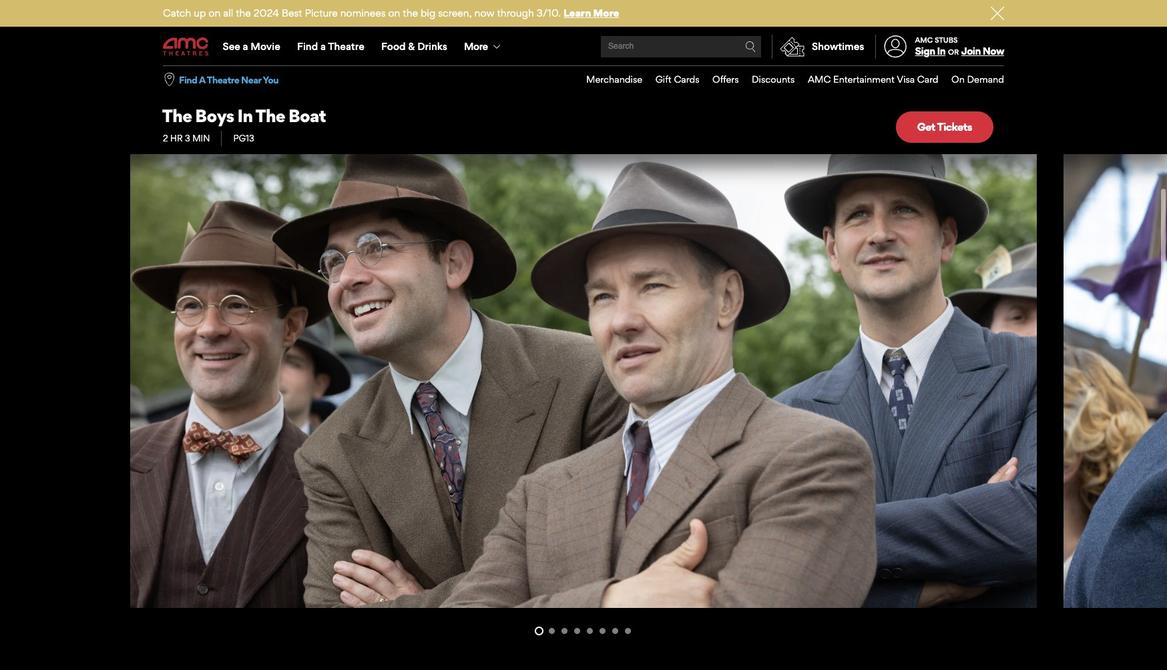 Task type: vqa. For each thing, say whether or not it's contained in the screenshot.
fifth MENU ITEM
no



Task type: describe. For each thing, give the bounding box(es) containing it.
hr
[[170, 133, 183, 144]]

offers link
[[699, 66, 739, 93]]

10th,
[[518, 7, 540, 18]]

&
[[408, 40, 415, 53]]

december for december 10th, 2023
[[471, 7, 516, 18]]

a
[[199, 74, 205, 85]]

submit search icon image
[[745, 41, 756, 52]]

3
[[185, 133, 190, 144]]

catch
[[163, 7, 191, 19]]

2 horizontal spatial the
[[403, 7, 418, 19]]

pg13
[[233, 133, 254, 144]]

amc for visa
[[808, 74, 831, 85]]

tickets
[[937, 120, 972, 134]]

discounts
[[752, 74, 795, 85]]

in
[[237, 105, 253, 126]]

discounts link
[[739, 66, 795, 93]]

amc stubs sign in or join now
[[915, 35, 1004, 58]]

gift
[[655, 74, 672, 85]]

stubs
[[935, 35, 958, 45]]

see a movie
[[223, 40, 280, 53]]

learn
[[564, 7, 591, 19]]

see
[[223, 40, 240, 53]]

demand
[[967, 74, 1004, 85]]

you
[[263, 74, 279, 85]]

catch up on all the 2024 best picture nominees on the big screen, now through 3/10. learn more
[[163, 7, 619, 19]]

sign
[[915, 45, 935, 58]]

near
[[241, 74, 261, 85]]

sign in or join amc stubs element
[[875, 28, 1004, 65]]

entertainment
[[833, 74, 895, 85]]

boat
[[288, 105, 326, 126]]

next slide image
[[634, 622, 674, 641]]

find a theatre near you button
[[179, 73, 279, 86]]

all
[[223, 7, 233, 19]]

join now button
[[961, 45, 1004, 58]]

gift cards link
[[642, 66, 699, 93]]

food & drinks
[[381, 40, 447, 53]]

big
[[421, 7, 436, 19]]

get tickets link
[[896, 112, 994, 143]]

on
[[952, 74, 965, 85]]

join
[[961, 45, 981, 58]]

food & drinks link
[[373, 28, 456, 65]]

2 hr 3 min
[[163, 133, 210, 144]]

1 horizontal spatial the
[[255, 105, 285, 126]]

sign in button
[[915, 45, 946, 58]]

card
[[917, 74, 938, 85]]

menu containing more
[[163, 28, 1004, 65]]

showtimes link
[[772, 35, 864, 59]]

boys
[[195, 105, 234, 126]]

get
[[917, 120, 935, 134]]

picture
[[305, 7, 338, 19]]

learn more link
[[564, 7, 619, 19]]

screen,
[[438, 7, 472, 19]]

more inside more button
[[464, 40, 488, 53]]

offers
[[712, 74, 739, 85]]

december 10th, 2023
[[471, 7, 565, 18]]

find for find a theatre
[[297, 40, 318, 53]]

0 vertical spatial more
[[593, 7, 619, 19]]

2023 for december 10th, 2023
[[542, 7, 565, 18]]

december 14th, 2023 link
[[168, 0, 435, 31]]

1 on from the left
[[209, 7, 221, 19]]

drinks
[[417, 40, 447, 53]]

find a theatre
[[297, 40, 364, 53]]



Task type: locate. For each thing, give the bounding box(es) containing it.
a right see
[[243, 40, 248, 53]]

theatre right a
[[207, 74, 239, 85]]

food
[[381, 40, 406, 53]]

1 horizontal spatial more
[[593, 7, 619, 19]]

2023 for december 14th, 2023
[[264, 7, 287, 18]]

2
[[163, 133, 168, 144]]

amc inside amc stubs sign in or join now
[[915, 35, 933, 45]]

theatre inside button
[[207, 74, 239, 85]]

1 a from the left
[[243, 40, 248, 53]]

find inside find a theatre near you button
[[179, 74, 197, 85]]

theatre inside 'link'
[[328, 40, 364, 53]]

2 2023 from the left
[[542, 7, 565, 18]]

the boys in the boat
[[162, 105, 326, 126]]

amc logo image
[[163, 38, 210, 56], [163, 38, 210, 56]]

2023
[[264, 7, 287, 18], [542, 7, 565, 18]]

find
[[297, 40, 318, 53], [179, 74, 197, 85]]

1 horizontal spatial on
[[388, 7, 400, 19]]

a for theatre
[[320, 40, 326, 53]]

amc down showtimes link
[[808, 74, 831, 85]]

on right nominees
[[388, 7, 400, 19]]

0 horizontal spatial december
[[193, 7, 238, 18]]

get tickets
[[917, 120, 972, 134]]

through
[[497, 7, 534, 19]]

1 horizontal spatial amc
[[915, 35, 933, 45]]

amc for sign
[[915, 35, 933, 45]]

menu down showtimes image
[[573, 66, 1004, 93]]

2 on from the left
[[388, 7, 400, 19]]

3/10.
[[537, 7, 561, 19]]

amc
[[915, 35, 933, 45], [808, 74, 831, 85]]

showtimes image
[[773, 35, 812, 59]]

2 a from the left
[[320, 40, 326, 53]]

1 vertical spatial find
[[179, 74, 197, 85]]

user profile image
[[877, 36, 914, 58]]

min
[[192, 133, 210, 144]]

find for find a theatre near you
[[179, 74, 197, 85]]

on left all
[[209, 7, 221, 19]]

menu down "learn"
[[163, 28, 1004, 65]]

1 horizontal spatial theatre
[[328, 40, 364, 53]]

nominees
[[340, 7, 386, 19]]

amc up sign
[[915, 35, 933, 45]]

more
[[593, 7, 619, 19], [464, 40, 488, 53]]

the right in
[[255, 105, 285, 126]]

or
[[948, 48, 959, 57]]

find down december 14th, 2023 link at the left of the page
[[297, 40, 318, 53]]

0 horizontal spatial the
[[236, 7, 251, 19]]

0 horizontal spatial theatre
[[207, 74, 239, 85]]

1 vertical spatial amc
[[808, 74, 831, 85]]

more right "learn"
[[593, 7, 619, 19]]

0 vertical spatial theatre
[[328, 40, 364, 53]]

menu containing merchandise
[[573, 66, 1004, 93]]

december
[[193, 7, 238, 18], [471, 7, 516, 18]]

a down picture
[[320, 40, 326, 53]]

1 horizontal spatial december
[[471, 7, 516, 18]]

1 horizontal spatial 2023
[[542, 7, 565, 18]]

on
[[209, 7, 221, 19], [388, 7, 400, 19]]

0 horizontal spatial a
[[243, 40, 248, 53]]

2023 right 10th,
[[542, 7, 565, 18]]

0 vertical spatial amc
[[915, 35, 933, 45]]

merchandise link
[[573, 66, 642, 93]]

the
[[236, 7, 251, 19], [403, 7, 418, 19], [255, 105, 285, 126]]

a
[[243, 40, 248, 53], [320, 40, 326, 53]]

0 horizontal spatial amc
[[808, 74, 831, 85]]

on demand link
[[938, 66, 1004, 93]]

2 december from the left
[[471, 7, 516, 18]]

movie
[[251, 40, 280, 53]]

december for december 14th, 2023
[[193, 7, 238, 18]]

0 vertical spatial find
[[297, 40, 318, 53]]

theatre for a
[[328, 40, 364, 53]]

2024
[[254, 7, 279, 19]]

best
[[282, 7, 302, 19]]

find a theatre near you
[[179, 74, 279, 85]]

0 horizontal spatial on
[[209, 7, 221, 19]]

cards
[[674, 74, 699, 85]]

1 horizontal spatial find
[[297, 40, 318, 53]]

more down now
[[464, 40, 488, 53]]

find left a
[[179, 74, 197, 85]]

up
[[194, 7, 206, 19]]

find a theatre link
[[289, 28, 373, 65]]

1 vertical spatial menu
[[573, 66, 1004, 93]]

december inside december 14th, 2023 link
[[193, 7, 238, 18]]

1 vertical spatial more
[[464, 40, 488, 53]]

2023 right 14th,
[[264, 7, 287, 18]]

1 2023 from the left
[[264, 7, 287, 18]]

a for movie
[[243, 40, 248, 53]]

1 december from the left
[[193, 7, 238, 18]]

december left 10th,
[[471, 7, 516, 18]]

the left the big
[[403, 7, 418, 19]]

december inside the december 10th, 2023 link
[[471, 7, 516, 18]]

now
[[474, 7, 495, 19]]

more button
[[456, 28, 512, 65]]

showtimes
[[812, 40, 864, 53]]

theatre for a
[[207, 74, 239, 85]]

a inside 'link'
[[320, 40, 326, 53]]

the
[[162, 105, 192, 126]]

1 horizontal spatial a
[[320, 40, 326, 53]]

gift cards
[[655, 74, 699, 85]]

amc entertainment visa card link
[[795, 66, 938, 93]]

now
[[983, 45, 1004, 58]]

in
[[937, 45, 946, 58]]

amc entertainment visa card
[[808, 74, 938, 85]]

14th,
[[241, 7, 261, 18]]

december 10th, 2023 link
[[446, 0, 713, 31]]

0 horizontal spatial find
[[179, 74, 197, 85]]

visa
[[897, 74, 915, 85]]

theatre
[[328, 40, 364, 53], [207, 74, 239, 85]]

0 horizontal spatial more
[[464, 40, 488, 53]]

0 horizontal spatial 2023
[[264, 7, 287, 18]]

the right all
[[236, 7, 251, 19]]

search the AMC website text field
[[606, 42, 745, 52]]

see a movie link
[[214, 28, 289, 65]]

1 vertical spatial theatre
[[207, 74, 239, 85]]

menu
[[163, 28, 1004, 65], [573, 66, 1004, 93]]

merchandise
[[586, 74, 642, 85]]

december 14th, 2023
[[193, 7, 287, 18]]

0 vertical spatial menu
[[163, 28, 1004, 65]]

december left 14th,
[[193, 7, 238, 18]]

theatre down nominees
[[328, 40, 364, 53]]

find inside find a theatre 'link'
[[297, 40, 318, 53]]

on demand
[[952, 74, 1004, 85]]



